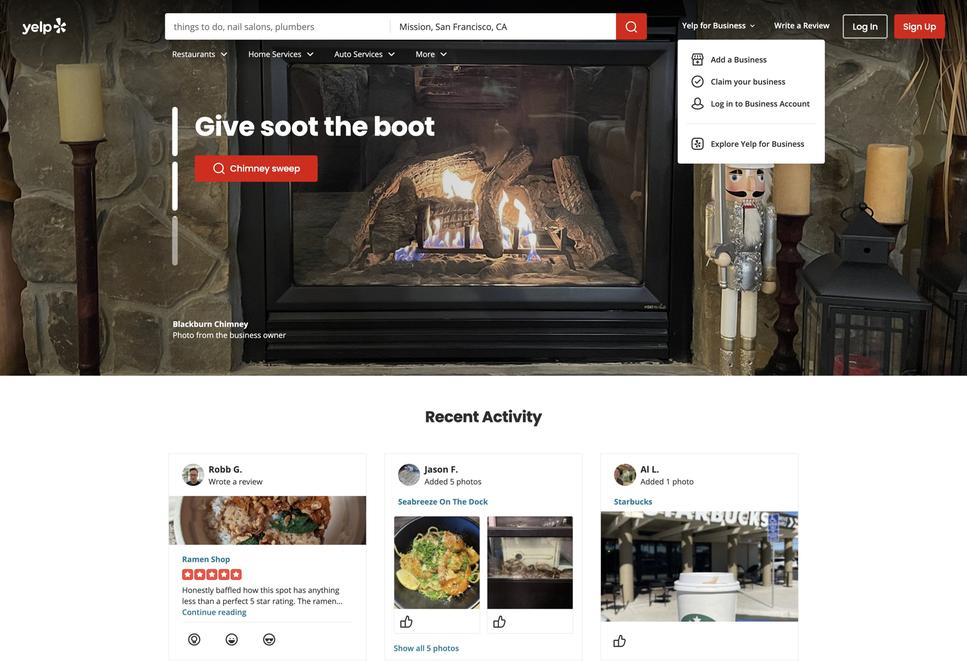 Task type: locate. For each thing, give the bounding box(es) containing it.
home services link
[[240, 40, 326, 72]]

added down al l. link
[[641, 476, 664, 487]]

more
[[416, 49, 435, 59]]

1 horizontal spatial for
[[759, 139, 770, 149]]

business left 16 chevron down v2 icon
[[713, 20, 746, 31]]

blackburn chimney photo from the business owner
[[173, 319, 286, 340]]

1 horizontal spatial log
[[853, 20, 868, 33]]

1 horizontal spatial your
[[734, 76, 751, 87]]

24 chevron down v2 image left auto
[[304, 48, 317, 61]]

1 vertical spatial a
[[728, 54, 732, 65]]

recent
[[425, 406, 479, 428]]

2 24 search v2 image from the top
[[212, 193, 226, 206]]

1 horizontal spatial yelp
[[741, 139, 757, 149]]

0 horizontal spatial open photo lightbox image
[[394, 517, 480, 609]]

photo inside blackburn chimney photo from the business owner
[[173, 330, 194, 340]]

sign
[[903, 20, 922, 33]]

1 vertical spatial 5
[[427, 643, 431, 654]]

24 chevron down v2 image
[[437, 48, 450, 61]]

chimney
[[230, 162, 270, 175], [214, 319, 248, 329]]

explore banner section banner
[[0, 0, 967, 376]]

like feed item image
[[493, 615, 506, 629]]

1 24 chevron down v2 image from the left
[[218, 48, 231, 61]]

photo of robb g. image
[[182, 464, 204, 486]]

a down 'g.'
[[233, 476, 237, 487]]

24 chevron down v2 image right restaurants
[[218, 48, 231, 61]]

0 vertical spatial photos
[[456, 476, 482, 487]]

24 chevron down v2 image inside "auto services" link
[[385, 48, 398, 61]]

24 search v2 image
[[212, 162, 226, 175], [212, 193, 226, 206]]

0 horizontal spatial like feed item image
[[400, 615, 413, 629]]

1 vertical spatial photos
[[433, 643, 459, 654]]

reading
[[218, 607, 246, 618]]

0 vertical spatial a
[[797, 20, 801, 31]]

photo inside "cj plumbing & heating photo from the business owner"
[[173, 330, 194, 340]]

for up 24 add biz v2 image
[[700, 20, 711, 31]]

owner
[[263, 330, 286, 340], [263, 330, 286, 340]]

log
[[853, 20, 868, 33], [711, 98, 724, 109]]

fix your pipe dreams
[[195, 108, 364, 176]]

account
[[780, 98, 810, 109]]

2 vertical spatial a
[[233, 476, 237, 487]]

2 added from the left
[[641, 476, 664, 487]]

1 horizontal spatial open photo lightbox image
[[487, 517, 573, 609]]

photos right all at the left bottom of page
[[433, 643, 459, 654]]

24 friends v2 image
[[691, 97, 704, 110]]

2 services from the left
[[354, 49, 383, 59]]

blackburn
[[173, 319, 212, 329]]

2 select slide image from the top
[[172, 162, 178, 211]]

5 inside jason f. added 5 photos
[[450, 476, 454, 487]]

log in to business account button
[[687, 93, 816, 115]]

to
[[735, 98, 743, 109]]

0 vertical spatial select slide image
[[172, 107, 178, 156]]

al l. added 1 photo
[[641, 463, 694, 487]]

ramen shop
[[182, 554, 230, 565]]

show
[[394, 643, 414, 654]]

robb g. wrote a review
[[209, 463, 263, 487]]

in
[[870, 20, 878, 33]]

2 horizontal spatial a
[[797, 20, 801, 31]]

the
[[453, 497, 467, 507]]

shop
[[211, 554, 230, 565]]

yelp up 24 add biz v2 image
[[682, 20, 698, 31]]

added
[[425, 476, 448, 487], [641, 476, 664, 487]]

2 24 chevron down v2 image from the left
[[304, 48, 317, 61]]

explore
[[711, 139, 739, 149]]

plumbers link
[[195, 186, 289, 213]]

24 chevron down v2 image inside restaurants link
[[218, 48, 231, 61]]

24 search v2 image left 'plumbers'
[[212, 193, 226, 206]]

0 horizontal spatial yelp
[[682, 20, 698, 31]]

auto services link
[[326, 40, 407, 72]]

0 horizontal spatial log
[[711, 98, 724, 109]]

al
[[641, 463, 649, 475]]

1 horizontal spatial like feed item image
[[613, 635, 626, 648]]

business inside "cj plumbing & heating photo from the business owner"
[[230, 330, 261, 340]]

5 right all at the left bottom of page
[[427, 643, 431, 654]]

added down jason on the bottom left of the page
[[425, 476, 448, 487]]

from inside "cj plumbing & heating photo from the business owner"
[[196, 330, 214, 340]]

for
[[700, 20, 711, 31], [759, 139, 770, 149]]

a right add
[[728, 54, 732, 65]]

more link
[[407, 40, 459, 72]]

1 horizontal spatial added
[[641, 476, 664, 487]]

for inside yelp for business 'button'
[[700, 20, 711, 31]]

ramen shop link
[[182, 554, 353, 565]]

24 search v2 image for give soot the boot
[[212, 162, 226, 175]]

0 vertical spatial yelp
[[682, 20, 698, 31]]

from inside blackburn chimney photo from the business owner
[[196, 330, 214, 340]]

1 vertical spatial chimney
[[214, 319, 248, 329]]

jason f. added 5 photos
[[425, 463, 482, 487]]

like feed item image
[[400, 615, 413, 629], [613, 635, 626, 648]]

5
[[450, 476, 454, 487], [427, 643, 431, 654]]

0 vertical spatial 5
[[450, 476, 454, 487]]

3 24 chevron down v2 image from the left
[[385, 48, 398, 61]]

2 horizontal spatial 24 chevron down v2 image
[[385, 48, 398, 61]]

5 star rating image
[[182, 569, 242, 580]]

services
[[272, 49, 301, 59], [354, 49, 383, 59]]

services for home services
[[272, 49, 301, 59]]

None search field
[[0, 0, 967, 164], [165, 13, 647, 40], [0, 0, 967, 164], [165, 13, 647, 40]]

1 vertical spatial 24 search v2 image
[[212, 193, 226, 206]]

added inside jason f. added 5 photos
[[425, 476, 448, 487]]

added for al
[[641, 476, 664, 487]]

1 vertical spatial for
[[759, 139, 770, 149]]

your right "claim"
[[734, 76, 751, 87]]

give
[[195, 108, 255, 145]]

select slide image
[[172, 107, 178, 156], [172, 162, 178, 211]]

photo of jason f. image
[[398, 464, 420, 486]]

explore recent activity section section
[[160, 376, 808, 661]]

24 chevron down v2 image for home services
[[304, 48, 317, 61]]

photo
[[173, 330, 194, 340], [173, 330, 194, 340]]

24 chevron down v2 image right 'auto services'
[[385, 48, 398, 61]]

business
[[753, 76, 786, 87], [230, 330, 261, 340], [230, 330, 261, 340]]

for inside explore yelp for business button
[[759, 139, 770, 149]]

business inside blackburn chimney photo from the business owner
[[230, 330, 261, 340]]

chimney sweep link
[[195, 155, 318, 182]]

2 open photo lightbox image from the left
[[487, 517, 573, 609]]

log in button
[[843, 14, 888, 39]]

boot
[[373, 108, 435, 145]]

0 horizontal spatial services
[[272, 49, 301, 59]]

added for jason
[[425, 476, 448, 487]]

0 vertical spatial 24 search v2 image
[[212, 162, 226, 175]]

your up chimney sweep
[[237, 108, 299, 145]]

0 horizontal spatial a
[[233, 476, 237, 487]]

jason
[[425, 463, 449, 475]]

1 services from the left
[[272, 49, 301, 59]]

robb
[[209, 463, 231, 475]]

0 horizontal spatial 5
[[427, 643, 431, 654]]

yelp right explore at top
[[741, 139, 757, 149]]

added inside al l. added 1 photo
[[641, 476, 664, 487]]

1 added from the left
[[425, 476, 448, 487]]

1 horizontal spatial a
[[728, 54, 732, 65]]

dock
[[469, 497, 488, 507]]

your
[[734, 76, 751, 87], [237, 108, 299, 145]]

log left in at the right top
[[711, 98, 724, 109]]

for right explore at top
[[759, 139, 770, 149]]

None field
[[165, 13, 391, 40], [391, 13, 616, 40], [165, 13, 391, 40], [391, 13, 616, 40]]

the inside blackburn chimney photo from the business owner
[[216, 330, 228, 340]]

sign up button
[[895, 14, 945, 39]]

1 24 search v2 image from the top
[[212, 162, 226, 175]]

a right write
[[797, 20, 801, 31]]

restaurants
[[172, 49, 215, 59]]

show all 5 photos button
[[394, 643, 459, 654]]

24 chevron down v2 image for auto services
[[385, 48, 398, 61]]

0 horizontal spatial for
[[700, 20, 711, 31]]

wrote
[[209, 476, 231, 487]]

0 horizontal spatial 24 chevron down v2 image
[[218, 48, 231, 61]]

search image
[[625, 20, 638, 34]]

services right home in the left top of the page
[[272, 49, 301, 59]]

24 search v2 image up plumbers link
[[212, 162, 226, 175]]

1 vertical spatial like feed item image
[[613, 635, 626, 648]]

24 chevron down v2 image
[[218, 48, 231, 61], [304, 48, 317, 61], [385, 48, 398, 61]]

photos down f.
[[456, 476, 482, 487]]

1 horizontal spatial 5
[[450, 476, 454, 487]]

24 search v2 image for fix your pipe dreams
[[212, 193, 226, 206]]

1 select slide image from the top
[[172, 107, 178, 156]]

f.
[[451, 463, 458, 475]]

activity
[[482, 406, 542, 428]]

a inside button
[[728, 54, 732, 65]]

the
[[324, 108, 368, 145], [216, 330, 228, 340], [216, 330, 228, 340]]

yelp
[[682, 20, 698, 31], [741, 139, 757, 149]]

continue
[[182, 607, 216, 618]]

0 horizontal spatial added
[[425, 476, 448, 487]]

24 useful v2 image
[[188, 633, 201, 646]]

log left in
[[853, 20, 868, 33]]

0 vertical spatial your
[[734, 76, 751, 87]]

a for write
[[797, 20, 801, 31]]

chimney inside blackburn chimney photo from the business owner
[[214, 319, 248, 329]]

24 search v2 image inside plumbers link
[[212, 193, 226, 206]]

review
[[239, 476, 263, 487]]

chimney inside chimney sweep link
[[230, 162, 270, 175]]

continue reading
[[182, 607, 246, 618]]

24 chevron down v2 image inside 'home services' link
[[304, 48, 317, 61]]

dreams
[[195, 139, 300, 176]]

open photo lightbox image
[[394, 517, 480, 609], [487, 517, 573, 609]]

starbucks
[[614, 497, 653, 507]]

1 horizontal spatial services
[[354, 49, 383, 59]]

services right auto
[[354, 49, 383, 59]]

0 vertical spatial log
[[853, 20, 868, 33]]

1 vertical spatial your
[[237, 108, 299, 145]]

business
[[713, 20, 746, 31], [734, 54, 767, 65], [745, 98, 778, 109], [772, 139, 805, 149]]

cj plumbing & heating link
[[173, 319, 259, 329]]

your inside fix your pipe dreams
[[237, 108, 299, 145]]

1 horizontal spatial 24 chevron down v2 image
[[304, 48, 317, 61]]

a
[[797, 20, 801, 31], [728, 54, 732, 65], [233, 476, 237, 487]]

1 vertical spatial log
[[711, 98, 724, 109]]

0 horizontal spatial your
[[237, 108, 299, 145]]

&
[[221, 319, 227, 329]]

5 down f.
[[450, 476, 454, 487]]

address, neighborhood, city, state or zip text field
[[391, 13, 616, 40]]

log for log in
[[853, 20, 868, 33]]

1 vertical spatial yelp
[[741, 139, 757, 149]]

0 vertical spatial chimney
[[230, 162, 270, 175]]

1 vertical spatial select slide image
[[172, 162, 178, 211]]

0 vertical spatial for
[[700, 20, 711, 31]]

24 search v2 image inside chimney sweep link
[[212, 162, 226, 175]]

16 chevron down v2 image
[[748, 21, 757, 30]]

your inside button
[[734, 76, 751, 87]]

services for auto services
[[354, 49, 383, 59]]



Task type: describe. For each thing, give the bounding box(es) containing it.
things to do, nail salons, plumbers text field
[[165, 13, 391, 40]]

log for log in to business account
[[711, 98, 724, 109]]

owner inside "cj plumbing & heating photo from the business owner"
[[263, 330, 286, 340]]

log in
[[853, 20, 878, 33]]

yelp for business button
[[678, 15, 761, 35]]

yelp inside 'button'
[[682, 20, 698, 31]]

photos inside show all 5 photos dropdown button
[[433, 643, 459, 654]]

add
[[711, 54, 726, 65]]

24 cool v2 image
[[263, 633, 276, 646]]

all
[[416, 643, 425, 654]]

business down the account
[[772, 139, 805, 149]]

seabreeze
[[398, 497, 437, 507]]

claim your business button
[[687, 71, 816, 93]]

0 vertical spatial like feed item image
[[400, 615, 413, 629]]

write a review link
[[770, 15, 834, 35]]

24 yelp for biz v2 image
[[691, 137, 704, 151]]

yelp for business
[[682, 20, 746, 31]]

robb g. link
[[209, 463, 242, 475]]

plumbers
[[230, 193, 271, 206]]

write a review
[[775, 20, 830, 31]]

fix
[[195, 108, 232, 145]]

in
[[726, 98, 733, 109]]

al l. link
[[641, 463, 659, 475]]

5 inside dropdown button
[[427, 643, 431, 654]]

heating
[[229, 319, 259, 329]]

on
[[439, 497, 451, 507]]

photos inside jason f. added 5 photos
[[456, 476, 482, 487]]

add a business button
[[687, 49, 816, 71]]

review
[[803, 20, 830, 31]]

your for fix
[[237, 108, 299, 145]]

chimney sweep
[[230, 162, 300, 175]]

l.
[[652, 463, 659, 475]]

24 chevron down v2 image for restaurants
[[218, 48, 231, 61]]

business up claim your business button
[[734, 54, 767, 65]]

recent activity
[[425, 406, 542, 428]]

sweep
[[272, 162, 300, 175]]

claim
[[711, 76, 732, 87]]

business categories element
[[163, 40, 945, 72]]

explore yelp for business button
[[687, 133, 816, 155]]

24 add biz v2 image
[[691, 53, 704, 66]]

auto
[[335, 49, 352, 59]]

1
[[666, 476, 670, 487]]

add a business
[[711, 54, 767, 65]]

business inside 'button'
[[713, 20, 746, 31]]

sign up
[[903, 20, 936, 33]]

write
[[775, 20, 795, 31]]

a inside robb g. wrote a review
[[233, 476, 237, 487]]

a for add
[[728, 54, 732, 65]]

up
[[924, 20, 936, 33]]

blackburn chimney link
[[173, 319, 248, 329]]

  text field
[[165, 13, 391, 40]]

log in to business account
[[711, 98, 810, 109]]

  text field
[[391, 13, 616, 40]]

auto services
[[335, 49, 383, 59]]

pipe
[[305, 108, 364, 145]]

business right to
[[745, 98, 778, 109]]

owner inside blackburn chimney photo from the business owner
[[263, 330, 286, 340]]

your for claim
[[734, 76, 751, 87]]

24 funny v2 image
[[225, 633, 238, 646]]

continue reading button
[[182, 607, 246, 618]]

ramen
[[182, 554, 209, 565]]

plumbing
[[182, 319, 219, 329]]

seabreeze on the dock link
[[398, 496, 569, 507]]

show all 5 photos
[[394, 643, 459, 654]]

soot
[[260, 108, 318, 145]]

1 open photo lightbox image from the left
[[394, 517, 480, 609]]

photo of al l. image
[[614, 464, 636, 486]]

starbucks link
[[614, 496, 785, 507]]

seabreeze on the dock
[[398, 497, 488, 507]]

explore yelp for business
[[711, 139, 805, 149]]

restaurants link
[[163, 40, 240, 72]]

business inside button
[[753, 76, 786, 87]]

cj
[[173, 319, 180, 329]]

photo
[[672, 476, 694, 487]]

yelp inside button
[[741, 139, 757, 149]]

home
[[248, 49, 270, 59]]

g.
[[233, 463, 242, 475]]

jason f. link
[[425, 463, 458, 475]]

24 claim v2 image
[[691, 75, 704, 88]]

claim your business
[[711, 76, 786, 87]]

give soot the boot
[[195, 108, 435, 145]]

cj plumbing & heating photo from the business owner
[[173, 319, 286, 340]]

home services
[[248, 49, 301, 59]]

the inside "cj plumbing & heating photo from the business owner"
[[216, 330, 228, 340]]



Task type: vqa. For each thing, say whether or not it's contained in the screenshot.
Plumbers
yes



